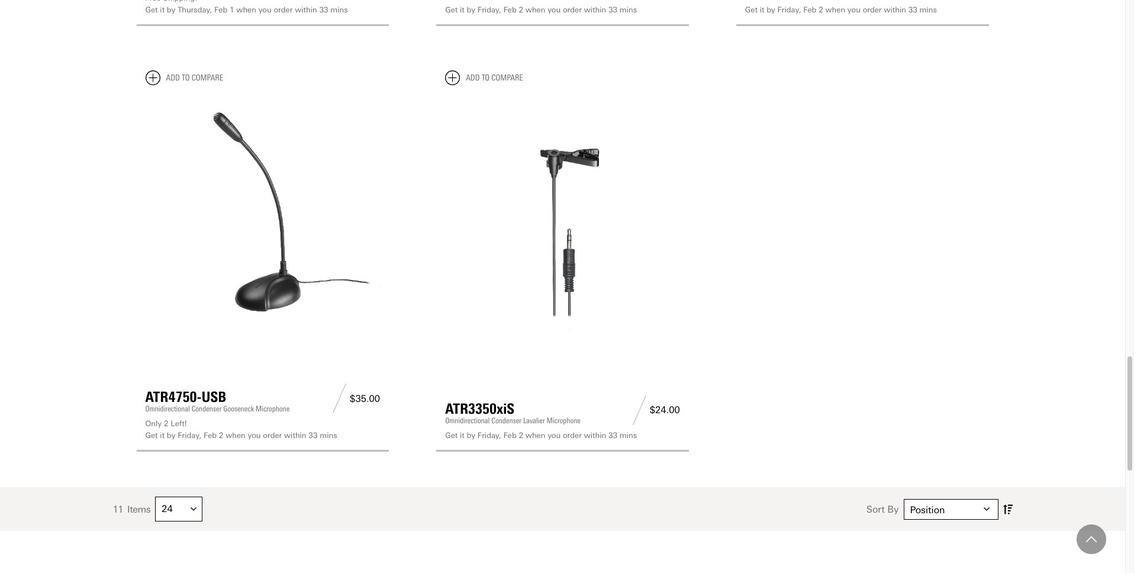 Task type: vqa. For each thing, say whether or not it's contained in the screenshot.
'Thursday,'
yes



Task type: locate. For each thing, give the bounding box(es) containing it.
0 horizontal spatial microphone
[[256, 405, 290, 413]]

1 vertical spatial condenser
[[491, 416, 522, 425]]

mins inside only 2 left! get it by friday, feb 2 when you order within 33 mins
[[320, 431, 337, 440]]

0 horizontal spatial add to compare
[[166, 73, 223, 83]]

1 horizontal spatial compare
[[491, 73, 523, 83]]

0 horizontal spatial to
[[182, 73, 190, 83]]

1 add to compare button from the left
[[145, 71, 223, 85]]

microphone right gooseneck
[[256, 405, 290, 413]]

atr3350xis omnidirectional condenser lavalier microphone
[[445, 400, 581, 425]]

you
[[258, 5, 272, 14], [548, 5, 561, 14], [848, 5, 861, 14], [248, 431, 261, 440], [548, 431, 561, 440]]

microphone right "lavalier"
[[547, 416, 581, 425]]

compare for atr4750-
[[192, 73, 223, 83]]

microphone
[[256, 405, 290, 413], [547, 416, 581, 425]]

2 add to compare button from the left
[[445, 71, 523, 85]]

2 add to compare from the left
[[466, 73, 523, 83]]

1 carrat down image from the left
[[191, 506, 197, 512]]

thursday,
[[178, 5, 212, 14]]

1 horizontal spatial omnidirectional
[[445, 416, 490, 425]]

0 horizontal spatial add
[[166, 73, 180, 83]]

33
[[319, 5, 328, 14], [609, 5, 617, 14], [908, 5, 917, 14], [309, 431, 318, 440], [609, 431, 617, 440]]

33 inside only 2 left! get it by friday, feb 2 when you order within 33 mins
[[309, 431, 318, 440]]

omnidirectional
[[145, 405, 190, 413], [445, 416, 490, 425]]

by
[[888, 504, 899, 515]]

divider line image for atr4750-usb
[[329, 384, 350, 413]]

condenser
[[192, 405, 222, 413], [491, 416, 522, 425]]

1 horizontal spatial add
[[466, 73, 480, 83]]

2 compare from the left
[[491, 73, 523, 83]]

1 vertical spatial omnidirectional
[[445, 416, 490, 425]]

0 horizontal spatial omnidirectional
[[145, 405, 190, 413]]

order inside only 2 left! get it by friday, feb 2 when you order within 33 mins
[[263, 431, 282, 440]]

carrat down image
[[191, 506, 197, 512], [984, 506, 989, 512]]

1 compare from the left
[[192, 73, 223, 83]]

1 horizontal spatial add to compare button
[[445, 71, 523, 85]]

atr4750 usb image
[[145, 95, 380, 330]]

2
[[519, 5, 523, 14], [819, 5, 823, 14], [164, 419, 168, 428], [219, 431, 223, 440], [519, 431, 523, 440]]

gooseneck
[[223, 405, 254, 413]]

2 carrat down image from the left
[[984, 506, 989, 512]]

2 to from the left
[[482, 73, 490, 83]]

compare
[[192, 73, 223, 83], [491, 73, 523, 83]]

by inside only 2 left! get it by friday, feb 2 when you order within 33 mins
[[167, 431, 175, 440]]

friday,
[[478, 5, 501, 14], [778, 5, 801, 14], [178, 431, 201, 440], [478, 431, 501, 440]]

get
[[145, 5, 158, 14], [445, 5, 458, 14], [745, 5, 758, 14], [145, 431, 158, 440], [445, 431, 458, 440]]

atr4750-
[[145, 389, 202, 406]]

1 horizontal spatial carrat down image
[[984, 506, 989, 512]]

1 horizontal spatial condenser
[[491, 416, 522, 425]]

1 vertical spatial microphone
[[547, 416, 581, 425]]

left!
[[171, 419, 187, 428]]

carrat down image left set descending direction icon
[[984, 506, 989, 512]]

within inside only 2 left! get it by friday, feb 2 when you order within 33 mins
[[284, 431, 306, 440]]

add to compare button for atr3350xis
[[445, 71, 523, 85]]

order
[[274, 5, 293, 14], [563, 5, 582, 14], [863, 5, 882, 14], [263, 431, 282, 440], [563, 431, 582, 440]]

when
[[236, 5, 256, 14], [526, 5, 545, 14], [825, 5, 845, 14], [226, 431, 246, 440], [526, 431, 545, 440]]

2 add from the left
[[466, 73, 480, 83]]

add
[[166, 73, 180, 83], [466, 73, 480, 83]]

0 horizontal spatial add to compare button
[[145, 71, 223, 85]]

1 horizontal spatial divider line image
[[629, 395, 650, 425]]

1 to from the left
[[182, 73, 190, 83]]

1 add to compare from the left
[[166, 73, 223, 83]]

0 horizontal spatial divider line image
[[329, 384, 350, 413]]

$24.00
[[650, 405, 680, 416]]

to
[[182, 73, 190, 83], [482, 73, 490, 83]]

0 horizontal spatial compare
[[192, 73, 223, 83]]

mins
[[331, 5, 348, 14], [620, 5, 637, 14], [920, 5, 937, 14], [320, 431, 337, 440], [620, 431, 637, 440]]

0 vertical spatial microphone
[[256, 405, 290, 413]]

atr3350xis image
[[445, 95, 680, 330]]

11
[[113, 504, 123, 515]]

add to compare button for atr4750-
[[145, 71, 223, 85]]

1 horizontal spatial to
[[482, 73, 490, 83]]

carrat down image right items
[[191, 506, 197, 512]]

get it by friday, feb 2 when you order within 33 mins
[[445, 5, 637, 14], [745, 5, 937, 14], [445, 431, 637, 440]]

condenser left gooseneck
[[192, 405, 222, 413]]

by
[[167, 5, 175, 14], [467, 5, 475, 14], [767, 5, 775, 14], [167, 431, 175, 440], [467, 431, 475, 440]]

sort
[[866, 504, 885, 515]]

0 horizontal spatial condenser
[[192, 405, 222, 413]]

usb
[[202, 389, 226, 406]]

add to compare
[[166, 73, 223, 83], [466, 73, 523, 83]]

condenser inside the 'atr4750-usb omnidirectional condenser gooseneck microphone'
[[192, 405, 222, 413]]

divider line image
[[329, 384, 350, 413], [629, 395, 650, 425]]

0 vertical spatial omnidirectional
[[145, 405, 190, 413]]

atr4750-usb omnidirectional condenser gooseneck microphone
[[145, 389, 290, 413]]

add for atr4750-
[[166, 73, 180, 83]]

condenser inside atr3350xis omnidirectional condenser lavalier microphone
[[491, 416, 522, 425]]

lavalier
[[523, 416, 545, 425]]

1 horizontal spatial microphone
[[547, 416, 581, 425]]

$35.00
[[350, 393, 380, 404]]

to for atr4750-
[[182, 73, 190, 83]]

1 add from the left
[[166, 73, 180, 83]]

condenser left "lavalier"
[[491, 416, 522, 425]]

omnidirectional inside the 'atr4750-usb omnidirectional condenser gooseneck microphone'
[[145, 405, 190, 413]]

0 vertical spatial condenser
[[192, 405, 222, 413]]

within
[[295, 5, 317, 14], [584, 5, 606, 14], [884, 5, 906, 14], [284, 431, 306, 440], [584, 431, 606, 440]]

feb
[[214, 5, 227, 14], [504, 5, 517, 14], [803, 5, 817, 14], [204, 431, 217, 440], [504, 431, 517, 440]]

add to compare button
[[145, 71, 223, 85], [445, 71, 523, 85]]

it
[[160, 5, 165, 14], [460, 5, 465, 14], [760, 5, 764, 14], [160, 431, 165, 440], [460, 431, 465, 440]]

sort by
[[866, 504, 899, 515]]

1 horizontal spatial add to compare
[[466, 73, 523, 83]]

0 horizontal spatial carrat down image
[[191, 506, 197, 512]]

it inside only 2 left! get it by friday, feb 2 when you order within 33 mins
[[160, 431, 165, 440]]



Task type: describe. For each thing, give the bounding box(es) containing it.
only 2 left! get it by friday, feb 2 when you order within 33 mins
[[145, 419, 337, 440]]

add to compare for atr4750-
[[166, 73, 223, 83]]

you inside only 2 left! get it by friday, feb 2 when you order within 33 mins
[[248, 431, 261, 440]]

arrow up image
[[1086, 534, 1097, 545]]

1
[[230, 5, 234, 14]]

add to compare for atr3350xis
[[466, 73, 523, 83]]

friday, inside only 2 left! get it by friday, feb 2 when you order within 33 mins
[[178, 431, 201, 440]]

microphone inside atr3350xis omnidirectional condenser lavalier microphone
[[547, 416, 581, 425]]

set descending direction image
[[1003, 502, 1013, 517]]

omnidirectional inside atr3350xis omnidirectional condenser lavalier microphone
[[445, 416, 490, 425]]

atr3350xis
[[445, 400, 514, 417]]

divider line image for atr3350xis
[[629, 395, 650, 425]]

get inside only 2 left! get it by friday, feb 2 when you order within 33 mins
[[145, 431, 158, 440]]

to for atr3350xis
[[482, 73, 490, 83]]

compare for atr3350xis
[[491, 73, 523, 83]]

11 items
[[113, 504, 150, 515]]

microphone inside the 'atr4750-usb omnidirectional condenser gooseneck microphone'
[[256, 405, 290, 413]]

items
[[127, 504, 150, 515]]

add for atr3350xis
[[466, 73, 480, 83]]

feb inside only 2 left! get it by friday, feb 2 when you order within 33 mins
[[204, 431, 217, 440]]

only
[[145, 419, 162, 428]]

get it by thursday, feb 1 when you order within 33 mins
[[145, 5, 348, 14]]

when inside only 2 left! get it by friday, feb 2 when you order within 33 mins
[[226, 431, 246, 440]]



